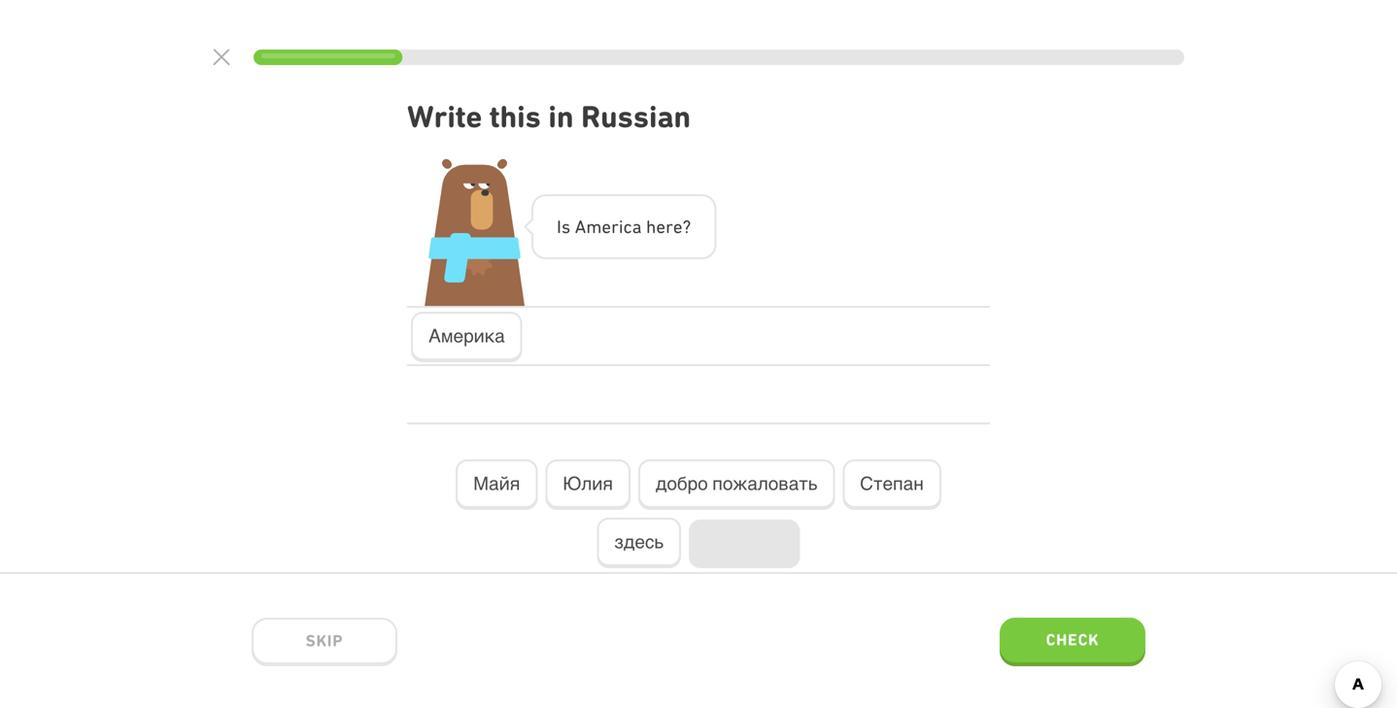Task type: locate. For each thing, give the bounding box(es) containing it.
write this in russian
[[407, 99, 691, 135]]

1 e from the left
[[602, 216, 611, 237]]

2 horizontal spatial e
[[673, 216, 683, 237]]

r left c at the left of the page
[[611, 216, 619, 237]]

юлия
[[563, 473, 613, 494]]

?
[[683, 216, 691, 237]]

добро пожаловать
[[656, 473, 818, 494]]

0 horizontal spatial e
[[602, 216, 611, 237]]

check button
[[1000, 618, 1146, 667]]

a
[[575, 216, 586, 237]]

r
[[611, 216, 619, 237], [666, 216, 673, 237]]

russian
[[581, 99, 691, 135]]

a
[[632, 216, 642, 237]]

майя
[[474, 473, 520, 494]]

m
[[586, 216, 602, 237]]

здесь
[[615, 532, 664, 553]]

2 r from the left
[[666, 216, 673, 237]]

добро пожаловать button
[[638, 460, 835, 510]]

e right a
[[656, 216, 666, 237]]

1 horizontal spatial r
[[666, 216, 673, 237]]

r left ?
[[666, 216, 673, 237]]

e
[[602, 216, 611, 237], [656, 216, 666, 237], [673, 216, 683, 237]]

h e r e ?
[[646, 216, 691, 237]]

e left i
[[602, 216, 611, 237]]

1 horizontal spatial e
[[656, 216, 666, 237]]

e right h at the left
[[673, 216, 683, 237]]

in
[[549, 99, 574, 135]]

майя button
[[456, 460, 538, 510]]

3 e from the left
[[673, 216, 683, 237]]

progress bar
[[254, 50, 1185, 65]]

0 horizontal spatial r
[[611, 216, 619, 237]]

америка button
[[411, 312, 523, 362]]



Task type: vqa. For each thing, say whether or not it's contained in the screenshot.
2nd r from the right
yes



Task type: describe. For each thing, give the bounding box(es) containing it.
s
[[562, 216, 571, 237]]

америка
[[429, 326, 505, 347]]

степан button
[[843, 460, 942, 510]]

i
[[557, 216, 562, 237]]

c
[[624, 216, 632, 237]]

добро
[[656, 473, 708, 494]]

write
[[407, 99, 482, 135]]

степан
[[860, 473, 924, 494]]

i
[[619, 216, 624, 237]]

i s a m e r i c a
[[557, 216, 642, 237]]

h
[[646, 216, 656, 237]]

skip
[[306, 632, 343, 650]]

юлия button
[[546, 460, 631, 510]]

skip button
[[252, 618, 398, 667]]

this
[[490, 99, 541, 135]]

check
[[1046, 631, 1100, 650]]

1 r from the left
[[611, 216, 619, 237]]

пожаловать
[[713, 473, 818, 494]]

2 e from the left
[[656, 216, 666, 237]]

здесь button
[[597, 518, 681, 568]]



